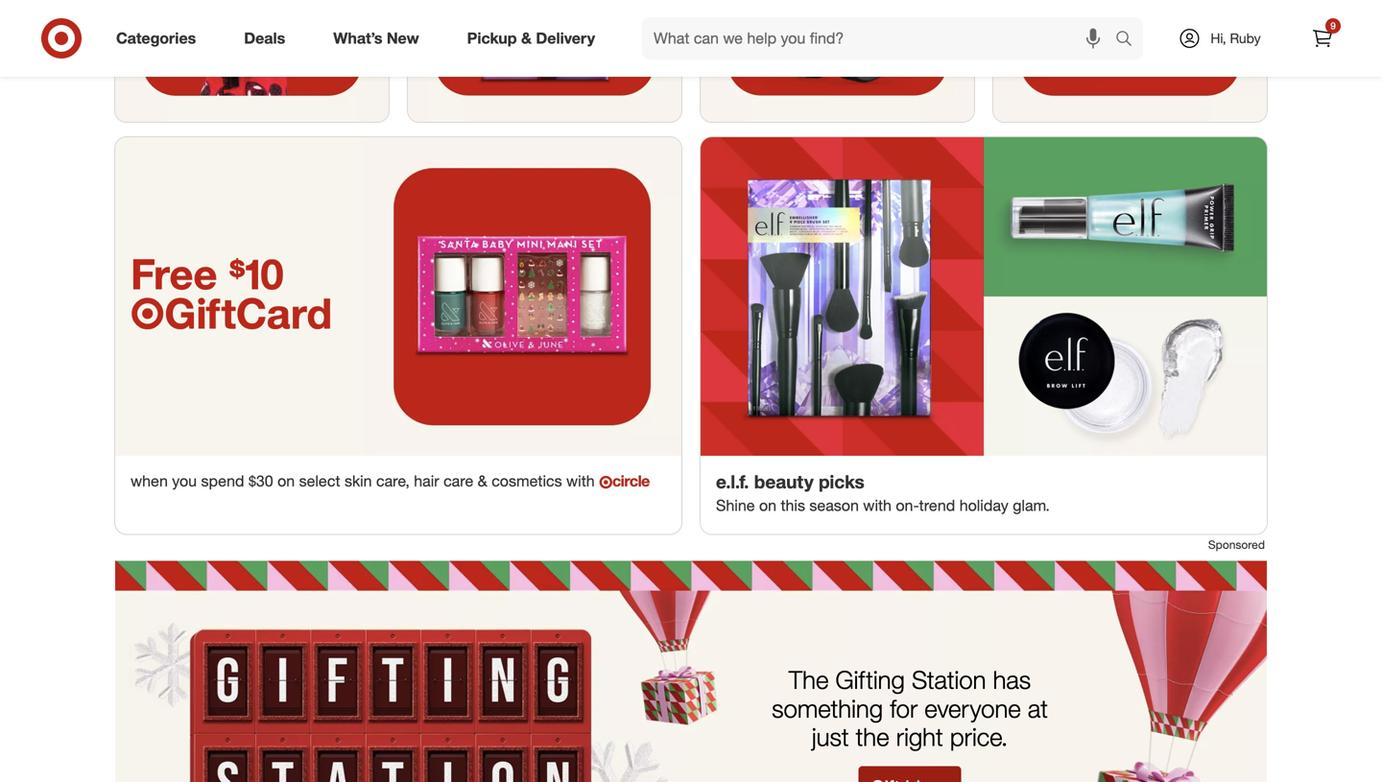 Task type: describe. For each thing, give the bounding box(es) containing it.
everyone
[[925, 693, 1021, 724]]

on-
[[896, 496, 919, 515]]

has
[[993, 665, 1031, 695]]

cosmetics
[[492, 472, 562, 490]]

gifting
[[836, 665, 905, 695]]

what's
[[333, 29, 382, 48]]

circle
[[612, 472, 650, 490]]

pickup
[[467, 29, 517, 48]]

price.
[[950, 722, 1008, 752]]

deals link
[[228, 17, 309, 60]]

the
[[789, 665, 829, 695]]

pickup & delivery link
[[451, 17, 619, 60]]

station
[[912, 665, 986, 695]]

this
[[781, 496, 805, 515]]

skin
[[345, 472, 372, 490]]

hi,
[[1211, 30, 1226, 47]]

holiday
[[960, 496, 1009, 515]]

beauty
[[754, 471, 814, 493]]

on for picks
[[759, 496, 777, 515]]

¬giftcard
[[131, 287, 332, 339]]

shine
[[716, 496, 755, 515]]

e.l.f.
[[716, 471, 749, 493]]

what's new
[[333, 29, 419, 48]]

what's new link
[[317, 17, 443, 60]]

ruby
[[1230, 30, 1261, 47]]

when you spend $30 on select skin care, hair care & cosmetics with
[[131, 472, 599, 490]]

search
[[1107, 31, 1153, 50]]

on for spend
[[277, 472, 295, 490]]

$30
[[249, 472, 273, 490]]

categories link
[[100, 17, 220, 60]]

delivery
[[536, 29, 595, 48]]

at
[[1028, 693, 1048, 724]]

spend
[[201, 472, 244, 490]]



Task type: vqa. For each thing, say whether or not it's contained in the screenshot.
"just"
yes



Task type: locate. For each thing, give the bounding box(es) containing it.
pickup & delivery
[[467, 29, 595, 48]]

0 horizontal spatial on
[[277, 472, 295, 490]]

with
[[566, 472, 595, 490], [863, 496, 892, 515]]

when
[[131, 472, 168, 490]]

season
[[810, 496, 859, 515]]

on left this
[[759, 496, 777, 515]]

free
[[131, 248, 217, 299]]

deals
[[244, 29, 285, 48]]

& right pickup
[[521, 29, 532, 48]]

0 horizontal spatial &
[[478, 472, 487, 490]]

with left on-
[[863, 496, 892, 515]]

1 vertical spatial &
[[478, 472, 487, 490]]

What can we help you find? suggestions appear below search field
[[642, 17, 1120, 60]]

1 vertical spatial on
[[759, 496, 777, 515]]

9
[[1331, 20, 1336, 32]]

with left circle
[[566, 472, 595, 490]]

9 link
[[1302, 17, 1344, 60]]

on right $30 on the bottom of page
[[277, 472, 295, 490]]

&
[[521, 29, 532, 48], [478, 472, 487, 490]]

care,
[[376, 472, 410, 490]]

& right care
[[478, 472, 487, 490]]

you
[[172, 472, 197, 490]]

something
[[772, 693, 883, 724]]

hair
[[414, 472, 439, 490]]

0 horizontal spatial with
[[566, 472, 595, 490]]

on inside e.l.f. beauty picks shine on this season with on-trend holiday glam.
[[759, 496, 777, 515]]

the gifting station has something for everyone at just the right price. link
[[115, 561, 1267, 782]]

1 horizontal spatial &
[[521, 29, 532, 48]]

hi, ruby
[[1211, 30, 1261, 47]]

0 vertical spatial &
[[521, 29, 532, 48]]

care
[[444, 472, 473, 490]]

on
[[277, 472, 295, 490], [759, 496, 777, 515]]

1 horizontal spatial with
[[863, 496, 892, 515]]

right
[[896, 722, 943, 752]]

$10
[[229, 248, 284, 299]]

0 vertical spatial with
[[566, 472, 595, 490]]

the
[[856, 722, 889, 752]]

with inside e.l.f. beauty picks shine on this season with on-trend holiday glam.
[[863, 496, 892, 515]]

& inside pickup & delivery link
[[521, 29, 532, 48]]

glam.
[[1013, 496, 1050, 515]]

trend
[[919, 496, 955, 515]]

1 horizontal spatial on
[[759, 496, 777, 515]]

e.l.f. beauty picks shine on this season with on-trend holiday glam.
[[716, 471, 1050, 515]]

select
[[299, 472, 340, 490]]

picks
[[819, 471, 865, 493]]

free $10
[[131, 248, 284, 299]]

1 vertical spatial with
[[863, 496, 892, 515]]

new
[[387, 29, 419, 48]]

categories
[[116, 29, 196, 48]]

for
[[890, 693, 918, 724]]

the gifting station has something for everyone at just the right price.
[[772, 665, 1048, 752]]

search button
[[1107, 17, 1153, 63]]

just
[[812, 722, 849, 752]]

0 vertical spatial on
[[277, 472, 295, 490]]



